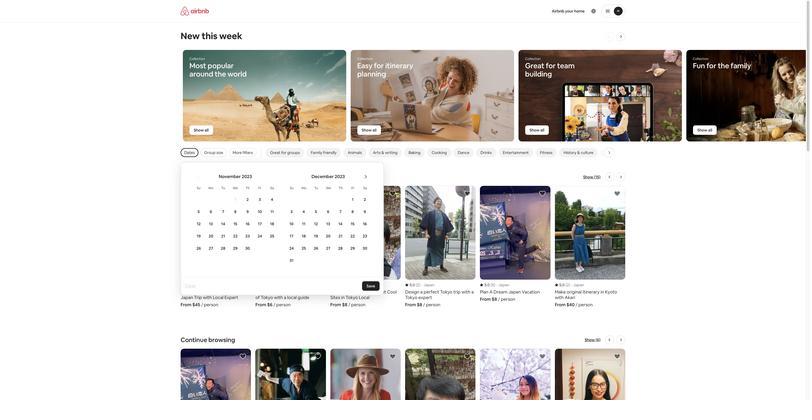 Task type: describe. For each thing, give the bounding box(es) containing it.
from for plan a tour not crowed but cool sites in tokyo local group
[[330, 302, 341, 308]]

family friendly
[[311, 150, 337, 155]]

1 horizontal spatial 4
[[303, 210, 305, 215]]

$6
[[267, 302, 273, 308]]

0 horizontal spatial 11
[[271, 210, 274, 215]]

$8 inside plan a tour not crowed but cool sites in tokyo local group
[[342, 302, 348, 308]]

more
[[233, 150, 242, 155]]

18 for the leftmost '18' button
[[270, 222, 274, 227]]

( for plan a dream japan vacation group
[[491, 283, 492, 288]]

continue
[[181, 337, 207, 344]]

1 29 button from the left
[[229, 243, 242, 255]]

this week
[[202, 30, 242, 42]]

great inside button
[[270, 150, 281, 155]]

0 horizontal spatial 24 button
[[254, 231, 266, 242]]

5.0 for make original itinerary in kyoto with akari 'group'
[[560, 283, 565, 288]]

show (6) link
[[585, 338, 601, 343]]

1 horizontal spatial the
[[308, 173, 318, 181]]

person for plan a dream japan vacation group
[[501, 297, 515, 303]]

1 26 button from the left
[[193, 243, 205, 255]]

7 for 2nd 7 button from the left
[[340, 210, 342, 215]]

trip
[[199, 173, 209, 181]]

2 20 button from the left
[[322, 231, 334, 242]]

0 horizontal spatial 17
[[258, 222, 262, 227]]

collection most popular around the world
[[189, 57, 247, 79]]

drinks
[[481, 150, 492, 155]]

& for history
[[578, 150, 580, 155]]

arts & writing
[[373, 150, 398, 155]]

hosts
[[268, 173, 285, 181]]

$45
[[192, 302, 200, 308]]

save this experience image inside plan a tour not crowed but cool sites in tokyo local group
[[390, 191, 396, 197]]

plan a trip with help from local hosts around the world
[[181, 173, 335, 181]]

1 vertical spatial 3 button
[[286, 206, 298, 218]]

1 horizontal spatial 24 button
[[286, 243, 298, 255]]

1 5 button from the left
[[193, 206, 205, 218]]

0 vertical spatial 10
[[258, 210, 262, 215]]

december 2023
[[312, 174, 345, 180]]

entertainment element
[[503, 150, 529, 155]]

5.0 ( 2 ) for $40
[[560, 283, 570, 288]]

1 vertical spatial 4 button
[[298, 206, 310, 218]]

/ inside the create a customized guide book of tokyo with a local guide group
[[274, 302, 275, 308]]

2 19 from the left
[[314, 234, 318, 239]]

fitness element
[[540, 150, 553, 155]]

1 28 from the left
[[221, 246, 226, 251]]

0 horizontal spatial 3 button
[[254, 194, 266, 206]]

2 21 button from the left
[[334, 231, 347, 242]]

airbnb
[[552, 9, 565, 14]]

0 vertical spatial 24
[[258, 234, 262, 239]]

filters
[[243, 150, 253, 155]]

around inside the collection most popular around the world
[[189, 70, 213, 79]]

1 for november 2023
[[235, 197, 236, 202]]

1 vertical spatial 25 button
[[298, 243, 310, 255]]

2 19 button from the left
[[310, 231, 322, 242]]

2 6 button from the left
[[322, 206, 334, 218]]

1 12 from the left
[[197, 222, 201, 227]]

$8 for 5.0 ( 2 )
[[417, 302, 422, 308]]

1 23 from the left
[[246, 234, 250, 239]]

planning
[[357, 70, 386, 79]]

2 29 from the left
[[351, 246, 355, 251]]

animals
[[348, 150, 362, 155]]

new
[[181, 30, 200, 42]]

rating 5.0 out of 5; 5 reviews image
[[480, 283, 496, 288]]

2 fr from the left
[[352, 186, 355, 191]]

itinerary
[[385, 61, 413, 71]]

1 horizontal spatial around
[[286, 173, 307, 181]]

baking button
[[404, 148, 425, 158]]

show all link for easy for itinerary planning
[[357, 126, 381, 135]]

) for rating 5.0 out of 5; 2 reviews image within design a perfect tokyo trip with a tokyo expert group
[[419, 283, 421, 288]]

1 tu from the left
[[221, 186, 225, 191]]

18 for the right '18' button
[[302, 234, 306, 239]]

with
[[210, 173, 223, 181]]

14 for 2nd 14 button
[[339, 222, 343, 227]]

5.0 ( 2 ) for $8
[[410, 283, 421, 288]]

2 5 button from the left
[[310, 206, 322, 218]]

history & culture
[[564, 150, 594, 155]]

save this experience image for plan a dream japan vacation group
[[539, 191, 546, 197]]

1 19 from the left
[[197, 234, 201, 239]]

great for groups button
[[266, 148, 304, 158]]

home
[[574, 9, 585, 14]]

6 for 2nd 6 button from the right
[[210, 210, 212, 215]]

show all link for fun for the family
[[693, 126, 717, 135]]

1 26 from the left
[[197, 246, 201, 251]]

japan for plan a dream japan vacation group
[[499, 283, 510, 288]]

$8 for 5.0 ( 5 )
[[492, 297, 497, 303]]

1 7 button from the left
[[217, 206, 229, 218]]

from $8 / person for 5.0 ( 5 )
[[480, 297, 515, 303]]

person for plan a tour not crowed but cool sites in tokyo local group
[[351, 302, 366, 308]]

clear
[[185, 284, 196, 289]]

airbnb your home link
[[549, 5, 588, 17]]

1 vertical spatial 11 button
[[298, 219, 310, 230]]

2 27 from the left
[[326, 246, 331, 251]]

16 for second 16 button from right
[[246, 222, 250, 227]]

design a perfect tokyo trip with a tokyo expert group
[[405, 186, 476, 308]]

cooking button
[[427, 148, 451, 158]]

7 for second 7 button from right
[[222, 210, 224, 215]]

most
[[189, 61, 206, 71]]

2 16 button from the left
[[359, 219, 371, 230]]

fitness
[[540, 150, 553, 155]]

0 horizontal spatial 4
[[271, 197, 273, 202]]

21 for first 21 button from left
[[221, 234, 225, 239]]

2 9 from the left
[[364, 210, 366, 215]]

2 13 button from the left
[[322, 219, 334, 230]]

1 vertical spatial 10 button
[[286, 219, 298, 230]]

a
[[194, 173, 197, 181]]

2023 for november 2023
[[242, 174, 252, 180]]

2 23 button from the left
[[359, 231, 371, 242]]

2 we from the left
[[326, 186, 331, 191]]

1 14 button from the left
[[217, 219, 229, 230]]

) for rating 5.0 out of 5; 2 reviews image within the make original itinerary in kyoto with akari 'group'
[[569, 283, 570, 288]]

more filters
[[233, 150, 253, 155]]

easy
[[357, 61, 373, 71]]

1 20 from the left
[[209, 234, 213, 239]]

2 15 from the left
[[351, 222, 355, 227]]

arts
[[373, 150, 381, 155]]

2 15 button from the left
[[347, 219, 359, 230]]

plan
[[181, 173, 193, 181]]

show (15) link
[[583, 175, 601, 180]]

show all for most popular around the world
[[194, 128, 209, 133]]

· for design a perfect tokyo trip with a tokyo expert group
[[422, 283, 423, 288]]

2 su from the left
[[290, 186, 294, 191]]

save
[[367, 284, 375, 289]]

from for plan a dream japan vacation group
[[480, 297, 491, 303]]

1 9 from the left
[[247, 210, 249, 215]]

2 29 button from the left
[[347, 243, 359, 255]]

all for building
[[541, 128, 545, 133]]

baking
[[409, 150, 421, 155]]

2 th from the left
[[339, 186, 343, 191]]

history
[[564, 150, 577, 155]]

1 15 button from the left
[[229, 219, 242, 230]]

save this experience image for make original itinerary in kyoto with akari 'group'
[[614, 191, 621, 197]]

collection great for team building
[[525, 57, 575, 79]]

calendar application
[[187, 168, 562, 272]]

november 2023
[[219, 174, 252, 180]]

2 30 button from the left
[[359, 243, 371, 255]]

person for design a perfect tokyo trip with a tokyo expert group
[[426, 302, 441, 308]]

show (15)
[[583, 175, 601, 180]]

30 for 1st 30 button from the right
[[363, 246, 367, 251]]

november
[[219, 174, 241, 180]]

0 horizontal spatial 11 button
[[266, 206, 278, 218]]

2 26 button from the left
[[310, 243, 322, 255]]

0 horizontal spatial 18 button
[[266, 219, 278, 230]]

2 28 from the left
[[338, 246, 343, 251]]

· japan for design a perfect tokyo trip with a tokyo expert group
[[422, 283, 435, 288]]

2 button for december 2023
[[359, 194, 371, 206]]

2023 for december 2023
[[335, 174, 345, 180]]

cooking
[[432, 150, 447, 155]]

1 horizontal spatial 17
[[290, 234, 294, 239]]

1 22 button from the left
[[229, 231, 242, 242]]

more filters button
[[229, 148, 257, 157]]

25 for the topmost the 25 button
[[270, 234, 274, 239]]

/ for plan a tour not crowed but cool sites in tokyo local group
[[349, 302, 350, 308]]

/ for the plan the perfect customised japan trip with local expert group
[[201, 302, 203, 308]]

rating 5.0 out of 5; 35 reviews image
[[181, 283, 198, 288]]

0 horizontal spatial 10 button
[[254, 206, 266, 218]]

family
[[311, 150, 322, 155]]

collection fun for the family
[[693, 57, 751, 71]]

for for the
[[707, 61, 717, 71]]

· japan for make original itinerary in kyoto with akari 'group'
[[572, 283, 584, 288]]

1 button for november 2023
[[229, 194, 242, 206]]

the inside collection fun for the family
[[718, 61, 730, 71]]

31
[[290, 259, 294, 264]]

dance button
[[454, 148, 474, 158]]

2 14 button from the left
[[334, 219, 347, 230]]

1 vertical spatial 10
[[290, 222, 294, 227]]

entertainment button
[[499, 148, 534, 158]]

5 for 2nd 5 button
[[315, 210, 317, 215]]

family friendly button
[[307, 148, 341, 158]]

1 27 from the left
[[209, 246, 213, 251]]

14 for 2nd 14 button from right
[[221, 222, 225, 227]]

from $40 / person
[[555, 302, 593, 308]]

2 26 from the left
[[314, 246, 318, 251]]

1 20 button from the left
[[205, 231, 217, 242]]

local
[[253, 173, 267, 181]]

1 horizontal spatial 24
[[289, 246, 294, 251]]

great for groups element
[[270, 150, 300, 155]]

dates
[[184, 150, 195, 155]]

friendly
[[323, 150, 337, 155]]

2 sa from the left
[[363, 186, 367, 191]]

1 21 button from the left
[[217, 231, 229, 242]]

entertainment
[[503, 150, 529, 155]]

from $8 / person inside plan a tour not crowed but cool sites in tokyo local group
[[330, 302, 366, 308]]

1 horizontal spatial 17 button
[[286, 231, 298, 242]]

save button
[[362, 282, 380, 291]]

5.0 ( 5 )
[[485, 283, 496, 288]]

drinks button
[[476, 148, 496, 158]]

show for most popular around the world
[[194, 128, 204, 133]]

person inside the create a customized guide book of tokyo with a local guide group
[[276, 302, 291, 308]]

$40
[[567, 302, 575, 308]]

plan a dream japan vacation group
[[480, 186, 551, 303]]

1 16 button from the left
[[242, 219, 254, 230]]

all for family
[[709, 128, 713, 133]]

1 27 button from the left
[[205, 243, 217, 255]]

rating 5.0 out of 5; 2 reviews image for $8
[[405, 283, 421, 288]]

show for fun for the family
[[698, 128, 708, 133]]

2 tu from the left
[[314, 186, 318, 191]]



Task type: locate. For each thing, give the bounding box(es) containing it.
3 · japan from the left
[[572, 283, 584, 288]]

2 button for november 2023
[[242, 194, 254, 206]]

( inside make original itinerary in kyoto with akari 'group'
[[566, 283, 567, 288]]

from inside make original itinerary in kyoto with akari 'group'
[[555, 302, 566, 308]]

3 show all link from the left
[[525, 126, 549, 135]]

browsing
[[209, 337, 235, 344]]

8 for second 8 button from right
[[234, 210, 237, 215]]

1 22 from the left
[[233, 234, 238, 239]]

(15)
[[594, 175, 601, 180]]

your
[[565, 9, 574, 14]]

from inside the create a customized guide book of tokyo with a local guide group
[[256, 302, 266, 308]]

collection inside collection fun for the family
[[693, 57, 709, 61]]

profile element
[[452, 0, 626, 22]]

/ inside design a perfect tokyo trip with a tokyo expert group
[[423, 302, 425, 308]]

great
[[525, 61, 545, 71], [270, 150, 281, 155]]

2 japan from the left
[[499, 283, 510, 288]]

for right easy
[[374, 61, 384, 71]]

for inside collection easy for itinerary planning
[[374, 61, 384, 71]]

· inside make original itinerary in kyoto with akari 'group'
[[572, 283, 572, 288]]

1 vertical spatial 3
[[291, 210, 293, 215]]

1 horizontal spatial 3
[[291, 210, 293, 215]]

2 28 button from the left
[[334, 243, 347, 255]]

1 29 from the left
[[233, 246, 238, 251]]

0 horizontal spatial 18
[[270, 222, 274, 227]]

1 horizontal spatial world
[[319, 173, 335, 181]]

1
[[235, 197, 236, 202], [352, 197, 354, 202]]

& for arts
[[382, 150, 384, 155]]

family friendly element
[[311, 150, 337, 155]]

dance
[[458, 150, 470, 155]]

1 horizontal spatial 20 button
[[322, 231, 334, 242]]

0 horizontal spatial 10
[[258, 210, 262, 215]]

27
[[209, 246, 213, 251], [326, 246, 331, 251]]

japan for design a perfect tokyo trip with a tokyo expert group
[[424, 283, 435, 288]]

we down december 2023
[[326, 186, 331, 191]]

2 show all from the left
[[362, 128, 377, 133]]

1 horizontal spatial 14 button
[[334, 219, 347, 230]]

3 5.0 from the left
[[485, 283, 490, 288]]

3 for 3 button to the bottom
[[291, 210, 293, 215]]

1 su from the left
[[197, 186, 201, 191]]

2 7 from the left
[[340, 210, 342, 215]]

2 13 from the left
[[326, 222, 330, 227]]

1 vertical spatial 11
[[302, 222, 306, 227]]

2 20 from the left
[[326, 234, 331, 239]]

$8 inside plan a dream japan vacation group
[[492, 297, 497, 303]]

· japan
[[422, 283, 435, 288], [497, 283, 510, 288], [572, 283, 584, 288]]

2 ( from the left
[[416, 283, 417, 288]]

31 button
[[286, 255, 298, 267]]

2 9 button from the left
[[359, 206, 371, 218]]

1 ( from the left
[[191, 283, 193, 288]]

save this experience image inside plan a dream japan vacation group
[[539, 191, 546, 197]]

· japan for plan a dream japan vacation group
[[497, 283, 510, 288]]

1 horizontal spatial 7 button
[[334, 206, 347, 218]]

from $8 / person
[[480, 297, 515, 303], [330, 302, 366, 308], [405, 302, 441, 308]]

plan the perfect customised japan trip with local expert group
[[181, 186, 251, 308]]

1 5.0 ( 2 ) from the left
[[410, 283, 421, 288]]

5.0 ( 2 ) inside design a perfect tokyo trip with a tokyo expert group
[[410, 283, 421, 288]]

for left "groups"
[[281, 150, 287, 155]]

1 8 button from the left
[[229, 206, 242, 218]]

15
[[234, 222, 237, 227], [351, 222, 355, 227]]

1 1 button from the left
[[229, 194, 242, 206]]

cooking element
[[432, 150, 447, 155]]

writing
[[385, 150, 398, 155]]

rating 5.0 out of 5; 2 reviews image
[[405, 283, 421, 288], [555, 283, 570, 288]]

continue browsing
[[181, 337, 235, 344]]

22 for second 22 button from the left
[[351, 234, 355, 239]]

( inside the plan the perfect customised japan trip with local expert group
[[191, 283, 193, 288]]

4
[[271, 197, 273, 202], [303, 210, 305, 215]]

4 show all link from the left
[[693, 126, 717, 135]]

1 horizontal spatial 18 button
[[298, 231, 310, 242]]

new this week group
[[0, 50, 810, 142]]

2023 right december
[[335, 174, 345, 180]]

2 27 button from the left
[[322, 243, 334, 255]]

1 horizontal spatial 8 button
[[347, 206, 359, 218]]

person for make original itinerary in kyoto with akari 'group'
[[579, 302, 593, 308]]

/ inside plan a dream japan vacation group
[[498, 297, 500, 303]]

1 horizontal spatial 26 button
[[310, 243, 322, 255]]

1 horizontal spatial 6
[[327, 210, 330, 215]]

$8 inside design a perfect tokyo trip with a tokyo expert group
[[417, 302, 422, 308]]

1 horizontal spatial su
[[290, 186, 294, 191]]

1 28 button from the left
[[217, 243, 229, 255]]

23
[[246, 234, 250, 239], [363, 234, 367, 239]]

1 sa from the left
[[270, 186, 274, 191]]

groups
[[287, 150, 300, 155]]

1 button
[[229, 194, 242, 206], [347, 194, 359, 206]]

2 22 button from the left
[[347, 231, 359, 242]]

0 horizontal spatial we
[[233, 186, 238, 191]]

the left family
[[718, 61, 730, 71]]

3
[[259, 197, 261, 202], [291, 210, 293, 215]]

1 horizontal spatial 30
[[363, 246, 367, 251]]

1 13 button from the left
[[205, 219, 217, 230]]

japan inside make original itinerary in kyoto with akari 'group'
[[574, 283, 584, 288]]

0 horizontal spatial 27
[[209, 246, 213, 251]]

1 vertical spatial 18 button
[[298, 231, 310, 242]]

0 horizontal spatial 25
[[270, 234, 274, 239]]

building
[[525, 70, 552, 79]]

16 for 1st 16 button from the right
[[363, 222, 367, 227]]

world inside the collection most popular around the world
[[228, 70, 247, 79]]

( inside design a perfect tokyo trip with a tokyo expert group
[[416, 283, 417, 288]]

1 show all from the left
[[194, 128, 209, 133]]

for for itinerary
[[374, 61, 384, 71]]

1 16 from the left
[[246, 222, 250, 227]]

from for design a perfect tokyo trip with a tokyo expert group
[[405, 302, 416, 308]]

21 button
[[217, 231, 229, 242], [334, 231, 347, 242]]

0 horizontal spatial 1 button
[[229, 194, 242, 206]]

0 horizontal spatial 23
[[246, 234, 250, 239]]

collection for great
[[525, 57, 541, 61]]

5.0 inside plan a dream japan vacation group
[[485, 283, 490, 288]]

21 for second 21 button from left
[[339, 234, 343, 239]]

animals element
[[348, 150, 362, 155]]

0 horizontal spatial 26
[[197, 246, 201, 251]]

· for make original itinerary in kyoto with akari 'group'
[[572, 283, 572, 288]]

1 13 from the left
[[209, 222, 213, 227]]

3 · from the left
[[572, 283, 572, 288]]

3 for left 3 button
[[259, 197, 261, 202]]

show for great for team building
[[530, 128, 540, 133]]

th down the from
[[246, 186, 250, 191]]

0 horizontal spatial 19
[[197, 234, 201, 239]]

show all for great for team building
[[530, 128, 545, 133]]

we down november 2023
[[233, 186, 238, 191]]

1 horizontal spatial 11
[[302, 222, 306, 227]]

1 we from the left
[[233, 186, 238, 191]]

13 button
[[205, 219, 217, 230], [322, 219, 334, 230]]

& left 'culture'
[[578, 150, 580, 155]]

1 japan from the left
[[424, 283, 435, 288]]

0 horizontal spatial 20
[[209, 234, 213, 239]]

· japan inside design a perfect tokyo trip with a tokyo expert group
[[422, 283, 435, 288]]

arts & writing element
[[373, 150, 398, 155]]

3 collection from the left
[[525, 57, 541, 61]]

· for plan a dream japan vacation group
[[497, 283, 498, 288]]

from
[[238, 173, 252, 181]]

) inside plan a dream japan vacation group
[[494, 283, 496, 288]]

/ inside the plan the perfect customised japan trip with local expert group
[[201, 302, 203, 308]]

collection for most
[[189, 57, 205, 61]]

1 horizontal spatial 5.0 ( 2 )
[[560, 283, 570, 288]]

collection for fun
[[693, 57, 709, 61]]

21
[[221, 234, 225, 239], [339, 234, 343, 239]]

th down december 2023
[[339, 186, 343, 191]]

0 horizontal spatial 28
[[221, 246, 226, 251]]

0 vertical spatial 4 button
[[266, 194, 278, 206]]

1 for december 2023
[[352, 197, 354, 202]]

0 horizontal spatial great
[[270, 150, 281, 155]]

japan inside group
[[499, 283, 510, 288]]

2 2023 from the left
[[335, 174, 345, 180]]

12
[[197, 222, 201, 227], [314, 222, 318, 227]]

rating 5.0 out of 5; 2 reviews image for $40
[[555, 283, 570, 288]]

fun
[[693, 61, 705, 71]]

2 horizontal spatial $8
[[492, 297, 497, 303]]

arts & writing button
[[369, 148, 402, 158]]

5.0 ( 35 )
[[185, 283, 198, 288]]

& inside button
[[578, 150, 580, 155]]

person inside the plan the perfect customised japan trip with local expert group
[[204, 302, 218, 308]]

2 inside make original itinerary in kyoto with akari 'group'
[[567, 283, 569, 288]]

1 horizontal spatial 7
[[340, 210, 342, 215]]

4 ( from the left
[[566, 283, 567, 288]]

1 2 button from the left
[[242, 194, 254, 206]]

0 horizontal spatial 26 button
[[193, 243, 205, 255]]

from inside design a perfect tokyo trip with a tokyo expert group
[[405, 302, 416, 308]]

2 8 button from the left
[[347, 206, 359, 218]]

culture
[[581, 150, 594, 155]]

2 1 from the left
[[352, 197, 354, 202]]

for inside collection great for team building
[[546, 61, 556, 71]]

2 · japan from the left
[[497, 283, 510, 288]]

1 horizontal spatial 3 button
[[286, 206, 298, 218]]

/ for design a perfect tokyo trip with a tokyo expert group
[[423, 302, 425, 308]]

for inside button
[[281, 150, 287, 155]]

from for make original itinerary in kyoto with akari 'group'
[[555, 302, 566, 308]]

popular
[[208, 61, 234, 71]]

0 horizontal spatial 1
[[235, 197, 236, 202]]

0 horizontal spatial &
[[382, 150, 384, 155]]

0 horizontal spatial 22 button
[[229, 231, 242, 242]]

0 horizontal spatial 30 button
[[242, 243, 254, 255]]

1 fr from the left
[[258, 186, 261, 191]]

1 horizontal spatial 13 button
[[322, 219, 334, 230]]

3 ( from the left
[[491, 283, 492, 288]]

tu down december
[[314, 186, 318, 191]]

) inside the plan the perfect customised japan trip with local expert group
[[197, 283, 198, 288]]

( for make original itinerary in kyoto with akari 'group'
[[566, 283, 567, 288]]

1 vertical spatial 25
[[302, 246, 306, 251]]

1 mo from the left
[[209, 186, 213, 191]]

1 vertical spatial 18
[[302, 234, 306, 239]]

0 horizontal spatial 2023
[[242, 174, 252, 180]]

1 horizontal spatial 2 button
[[359, 194, 371, 206]]

show all link for great for team building
[[525, 126, 549, 135]]

30
[[245, 246, 250, 251], [363, 246, 367, 251]]

10 button
[[254, 206, 266, 218], [286, 219, 298, 230]]

the inside the collection most popular around the world
[[215, 70, 226, 79]]

from for the plan the perfect customised japan trip with local expert group
[[181, 302, 192, 308]]

history & culture button
[[559, 148, 598, 158]]

make original itinerary in kyoto with akari group
[[555, 186, 626, 308]]

11
[[271, 210, 274, 215], [302, 222, 306, 227]]

family
[[731, 61, 751, 71]]

· inside plan a dream japan vacation group
[[497, 283, 498, 288]]

17 button
[[254, 219, 266, 230], [286, 231, 298, 242]]

0 horizontal spatial 30
[[245, 246, 250, 251]]

tu down with
[[221, 186, 225, 191]]

1 horizontal spatial &
[[578, 150, 580, 155]]

collection
[[189, 57, 205, 61], [357, 57, 373, 61], [525, 57, 541, 61], [693, 57, 709, 61]]

0 vertical spatial 3 button
[[254, 194, 266, 206]]

14
[[221, 222, 225, 227], [339, 222, 343, 227]]

show all for easy for itinerary planning
[[362, 128, 377, 133]]

13 for 1st 13 'button'
[[209, 222, 213, 227]]

5.0 for design a perfect tokyo trip with a tokyo expert group
[[410, 283, 415, 288]]

0 vertical spatial 25 button
[[266, 231, 278, 242]]

1 horizontal spatial 20
[[326, 234, 331, 239]]

from inside plan a tour not crowed but cool sites in tokyo local group
[[330, 302, 341, 308]]

1 6 from the left
[[210, 210, 212, 215]]

save this experience image for the create a customized guide book of tokyo with a local guide group
[[315, 191, 321, 197]]

the right most
[[215, 70, 226, 79]]

0 vertical spatial 18
[[270, 222, 274, 227]]

0 vertical spatial 10 button
[[254, 206, 266, 218]]

· japan inside plan a dream japan vacation group
[[497, 283, 510, 288]]

person inside make original itinerary in kyoto with akari 'group'
[[579, 302, 593, 308]]

2 inside design a perfect tokyo trip with a tokyo expert group
[[417, 283, 419, 288]]

0 horizontal spatial 9
[[247, 210, 249, 215]]

plan a tour not crowed but cool sites in tokyo local group
[[330, 186, 401, 308]]

2 12 from the left
[[314, 222, 318, 227]]

2 collection from the left
[[357, 57, 373, 61]]

22
[[233, 234, 238, 239], [351, 234, 355, 239]]

japan inside design a perfect tokyo trip with a tokyo expert group
[[424, 283, 435, 288]]

1 horizontal spatial 2023
[[335, 174, 345, 180]]

13 for 2nd 13 'button' from the left
[[326, 222, 330, 227]]

/ inside plan a tour not crowed but cool sites in tokyo local group
[[349, 302, 350, 308]]

2 14 from the left
[[339, 222, 343, 227]]

0 horizontal spatial 23 button
[[242, 231, 254, 242]]

person inside plan a dream japan vacation group
[[501, 297, 515, 303]]

1 horizontal spatial 6 button
[[322, 206, 334, 218]]

0 horizontal spatial world
[[228, 70, 247, 79]]

(6)
[[596, 338, 601, 343]]

save this experience image
[[315, 191, 321, 197], [539, 191, 546, 197], [614, 191, 621, 197], [614, 354, 621, 361]]

2 1 button from the left
[[347, 194, 359, 206]]

0 vertical spatial 17 button
[[254, 219, 266, 230]]

5 for second 5 button from right
[[198, 210, 200, 215]]

airbnb your home
[[552, 9, 585, 14]]

1 button for december 2023
[[347, 194, 359, 206]]

) inside design a perfect tokyo trip with a tokyo expert group
[[419, 283, 421, 288]]

&
[[382, 150, 384, 155], [578, 150, 580, 155]]

4 collection from the left
[[693, 57, 709, 61]]

0 horizontal spatial 20 button
[[205, 231, 217, 242]]

1 23 button from the left
[[242, 231, 254, 242]]

5.0 inside make original itinerary in kyoto with akari 'group'
[[560, 283, 565, 288]]

december
[[312, 174, 334, 180]]

6 for 1st 6 button from the right
[[327, 210, 330, 215]]

great for groups
[[270, 150, 300, 155]]

1 horizontal spatial 12 button
[[310, 219, 322, 230]]

collection inside the collection most popular around the world
[[189, 57, 205, 61]]

new this week
[[181, 30, 242, 42]]

5.0 inside the plan the perfect customised japan trip with local expert group
[[185, 283, 190, 288]]

· inside design a perfect tokyo trip with a tokyo expert group
[[422, 283, 423, 288]]

) inside make original itinerary in kyoto with akari 'group'
[[569, 283, 570, 288]]

2 7 button from the left
[[334, 206, 347, 218]]

1 ) from the left
[[197, 283, 198, 288]]

· japan inside make original itinerary in kyoto with akari 'group'
[[572, 283, 584, 288]]

5.0 for plan a dream japan vacation group
[[485, 283, 490, 288]]

2 5.0 ( 2 ) from the left
[[560, 283, 570, 288]]

/ for make original itinerary in kyoto with akari 'group'
[[576, 302, 578, 308]]

1 30 button from the left
[[242, 243, 254, 255]]

5.0 inside design a perfect tokyo trip with a tokyo expert group
[[410, 283, 415, 288]]

show for easy for itinerary planning
[[362, 128, 372, 133]]

2 22 from the left
[[351, 234, 355, 239]]

dance element
[[458, 150, 470, 155]]

magic element
[[605, 150, 616, 155]]

2 12 button from the left
[[310, 219, 322, 230]]

animals button
[[343, 148, 366, 158]]

for inside collection fun for the family
[[707, 61, 717, 71]]

1 horizontal spatial 10
[[290, 222, 294, 227]]

0 horizontal spatial 12
[[197, 222, 201, 227]]

1 vertical spatial 4
[[303, 210, 305, 215]]

3 japan from the left
[[574, 283, 584, 288]]

25 for bottom the 25 button
[[302, 246, 306, 251]]

1 horizontal spatial 15
[[351, 222, 355, 227]]

2 horizontal spatial the
[[718, 61, 730, 71]]

( for design a perfect tokyo trip with a tokyo expert group
[[416, 283, 417, 288]]

for
[[374, 61, 384, 71], [546, 61, 556, 71], [707, 61, 717, 71], [281, 150, 287, 155]]

history & culture element
[[564, 150, 594, 155]]

1 horizontal spatial 23
[[363, 234, 367, 239]]

28
[[221, 246, 226, 251], [338, 246, 343, 251]]

& right arts
[[382, 150, 384, 155]]

35
[[193, 283, 197, 288]]

for right fun
[[707, 61, 717, 71]]

world
[[228, 70, 247, 79], [319, 173, 335, 181]]

dates button
[[181, 148, 198, 157]]

2 ) from the left
[[419, 283, 421, 288]]

show all link for most popular around the world
[[189, 126, 213, 135]]

japan for make original itinerary in kyoto with akari 'group'
[[574, 283, 584, 288]]

1 19 button from the left
[[193, 231, 205, 242]]

magic
[[605, 150, 616, 155]]

2 30 from the left
[[363, 246, 367, 251]]

2 mo from the left
[[302, 186, 307, 191]]

from $45 / person
[[181, 302, 218, 308]]

7
[[222, 210, 224, 215], [340, 210, 342, 215]]

collection easy for itinerary planning
[[357, 57, 413, 79]]

8
[[234, 210, 237, 215], [352, 210, 354, 215]]

1 horizontal spatial 15 button
[[347, 219, 359, 230]]

30 for 2nd 30 button from right
[[245, 246, 250, 251]]

1 21 from the left
[[221, 234, 225, 239]]

/ inside make original itinerary in kyoto with akari 'group'
[[576, 302, 578, 308]]

collection for easy
[[357, 57, 373, 61]]

1 horizontal spatial 16 button
[[359, 219, 371, 230]]

all
[[205, 128, 209, 133], [373, 128, 377, 133], [541, 128, 545, 133], [709, 128, 713, 133]]

2023
[[242, 174, 252, 180], [335, 174, 345, 180]]

4 all from the left
[[709, 128, 713, 133]]

2 23 from the left
[[363, 234, 367, 239]]

22 for first 22 button from the left
[[233, 234, 238, 239]]

show all for fun for the family
[[698, 128, 713, 133]]

great inside collection great for team building
[[525, 61, 545, 71]]

0 horizontal spatial the
[[215, 70, 226, 79]]

person inside design a perfect tokyo trip with a tokyo expert group
[[426, 302, 441, 308]]

1 horizontal spatial we
[[326, 186, 331, 191]]

5.0 ( 2 )
[[410, 283, 421, 288], [560, 283, 570, 288]]

from inside plan a dream japan vacation group
[[480, 297, 491, 303]]

) for 'rating 5.0 out of 5; 5 reviews' image
[[494, 283, 496, 288]]

20 button
[[205, 231, 217, 242], [322, 231, 334, 242]]

6
[[210, 210, 212, 215], [327, 210, 330, 215]]

4 ) from the left
[[569, 283, 570, 288]]

save this experience image inside make original itinerary in kyoto with akari 'group'
[[614, 191, 621, 197]]

1 horizontal spatial 27 button
[[322, 243, 334, 255]]

rating 5.0 out of 5; 2 reviews image inside make original itinerary in kyoto with akari 'group'
[[555, 283, 570, 288]]

9
[[247, 210, 249, 215], [364, 210, 366, 215]]

& inside button
[[382, 150, 384, 155]]

1 horizontal spatial ·
[[497, 283, 498, 288]]

from $8 / person inside plan a dream japan vacation group
[[480, 297, 515, 303]]

0 vertical spatial 25
[[270, 234, 274, 239]]

1 horizontal spatial · japan
[[497, 283, 510, 288]]

1 · japan from the left
[[422, 283, 435, 288]]

team
[[557, 61, 575, 71]]

0 horizontal spatial japan
[[424, 283, 435, 288]]

25
[[270, 234, 274, 239], [302, 246, 306, 251]]

1 horizontal spatial from $8 / person
[[405, 302, 441, 308]]

for for team
[[546, 61, 556, 71]]

for left team
[[546, 61, 556, 71]]

from $6 / person
[[256, 302, 291, 308]]

28 button
[[217, 243, 229, 255], [334, 243, 347, 255]]

save this experience image
[[390, 191, 396, 197], [464, 191, 471, 197], [240, 354, 246, 361], [315, 354, 321, 361], [390, 354, 396, 361], [464, 354, 471, 361], [539, 354, 546, 361]]

we
[[233, 186, 238, 191], [326, 186, 331, 191]]

baking element
[[409, 150, 421, 155]]

2 8 from the left
[[352, 210, 354, 215]]

drinks element
[[481, 150, 492, 155]]

all for the
[[205, 128, 209, 133]]

rating 5.0 out of 5; 2 reviews image inside design a perfect tokyo trip with a tokyo expert group
[[405, 283, 421, 288]]

15 button
[[229, 219, 242, 230], [347, 219, 359, 230]]

collection inside collection great for team building
[[525, 57, 541, 61]]

1 horizontal spatial 21
[[339, 234, 343, 239]]

( inside plan a dream japan vacation group
[[491, 283, 492, 288]]

help
[[224, 173, 237, 181]]

5 inside plan a dream japan vacation group
[[492, 283, 494, 288]]

1 horizontal spatial 14
[[339, 222, 343, 227]]

3 all from the left
[[541, 128, 545, 133]]

5.0 ( 2 ) inside make original itinerary in kyoto with akari 'group'
[[560, 283, 570, 288]]

1 15 from the left
[[234, 222, 237, 227]]

0 horizontal spatial 25 button
[[266, 231, 278, 242]]

30 button
[[242, 243, 254, 255], [359, 243, 371, 255]]

1 all from the left
[[205, 128, 209, 133]]

1 vertical spatial 17
[[290, 234, 294, 239]]

1 14 from the left
[[221, 222, 225, 227]]

magic button
[[600, 148, 620, 158]]

from $8 / person for 5.0 ( 2 )
[[405, 302, 441, 308]]

0 vertical spatial 18 button
[[266, 219, 278, 230]]

1 rating 5.0 out of 5; 2 reviews image from the left
[[405, 283, 421, 288]]

8 for first 8 button from the right
[[352, 210, 354, 215]]

0 horizontal spatial rating 5.0 out of 5; 2 reviews image
[[405, 283, 421, 288]]

1 horizontal spatial japan
[[499, 283, 510, 288]]

1 5.0 from the left
[[185, 283, 190, 288]]

1 9 button from the left
[[242, 206, 254, 218]]

0 horizontal spatial th
[[246, 186, 250, 191]]

1 horizontal spatial 29
[[351, 246, 355, 251]]

11 button
[[266, 206, 278, 218], [298, 219, 310, 230]]

1 horizontal spatial 30 button
[[359, 243, 371, 255]]

fitness button
[[536, 148, 557, 158]]

29
[[233, 246, 238, 251], [351, 246, 355, 251]]

1 vertical spatial great
[[270, 150, 281, 155]]

/ for plan a dream japan vacation group
[[498, 297, 500, 303]]

clear button
[[182, 281, 199, 292]]

all for planning
[[373, 128, 377, 133]]

0 vertical spatial 11
[[271, 210, 274, 215]]

1 horizontal spatial 8
[[352, 210, 354, 215]]

0 horizontal spatial 14 button
[[217, 219, 229, 230]]

0 horizontal spatial 12 button
[[193, 219, 205, 230]]

1 12 button from the left
[[193, 219, 205, 230]]

1 horizontal spatial 27
[[326, 246, 331, 251]]

2 horizontal spatial from $8 / person
[[480, 297, 515, 303]]

from inside the plan the perfect customised japan trip with local expert group
[[181, 302, 192, 308]]

create a customized guide book of tokyo with a local guide group
[[256, 186, 326, 308]]

person for the plan the perfect customised japan trip with local expert group
[[204, 302, 218, 308]]

from $8 / person inside design a perfect tokyo trip with a tokyo expert group
[[405, 302, 441, 308]]

save this experience image inside the create a customized guide book of tokyo with a local guide group
[[315, 191, 321, 197]]

1 horizontal spatial 23 button
[[359, 231, 371, 242]]

2 · from the left
[[497, 283, 498, 288]]

1 6 button from the left
[[205, 206, 217, 218]]

2023 left local
[[242, 174, 252, 180]]

1 vertical spatial 17 button
[[286, 231, 298, 242]]

the down family
[[308, 173, 318, 181]]

show (6)
[[585, 338, 601, 343]]

fr
[[258, 186, 261, 191], [352, 186, 355, 191]]

$8
[[492, 297, 497, 303], [342, 302, 348, 308], [417, 302, 422, 308]]

1 th from the left
[[246, 186, 250, 191]]

person inside plan a tour not crowed but cool sites in tokyo local group
[[351, 302, 366, 308]]

0 horizontal spatial 6 button
[[205, 206, 217, 218]]

collection inside collection easy for itinerary planning
[[357, 57, 373, 61]]



Task type: vqa. For each thing, say whether or not it's contained in the screenshot.
Plan
yes



